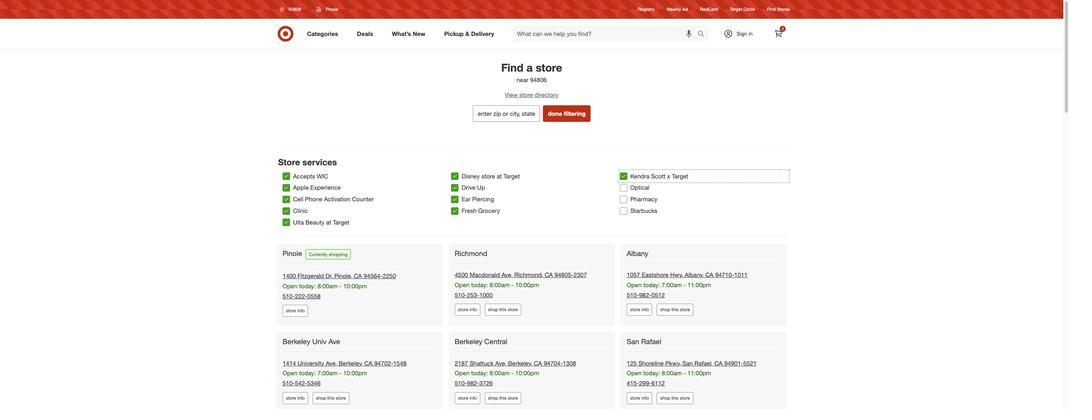 Task type: describe. For each thing, give the bounding box(es) containing it.
info for richmond
[[470, 307, 477, 313]]

ca for berkeley univ ave
[[365, 360, 373, 367]]

open for berkeley central
[[455, 370, 470, 377]]

macdonald
[[470, 271, 500, 279]]

this for berkeley central
[[500, 396, 507, 401]]

accepts wic
[[293, 173, 328, 180]]

categories link
[[301, 26, 348, 42]]

kendra scott x target
[[631, 173, 689, 180]]

store info link for albany
[[627, 304, 653, 316]]

0 horizontal spatial pinole
[[283, 249, 302, 258]]

Drive Up checkbox
[[451, 184, 459, 192]]

ave, for richmond
[[502, 271, 513, 279]]

1057
[[627, 271, 640, 279]]

target circle
[[730, 7, 755, 12]]

94564-
[[364, 273, 383, 280]]

open for pinole
[[283, 283, 298, 290]]

sign in link
[[718, 26, 765, 42]]

2187
[[455, 360, 468, 367]]

Apple Experience checkbox
[[283, 184, 290, 192]]

drive
[[462, 184, 476, 192]]

10:00pm for richmond
[[516, 281, 539, 289]]

today: for pinole
[[299, 283, 316, 290]]

target for disney store at target
[[504, 173, 520, 180]]

shop this store for berkeley central
[[488, 396, 518, 401]]

enter zip or city, state
[[478, 110, 535, 117]]

5346
[[307, 380, 321, 388]]

store down 415-
[[630, 396, 641, 401]]

redcard link
[[700, 6, 718, 13]]

store down 4500 macdonald ave, richmond, ca 94805-2307 open today: 8:00am - 10:00pm 510-253-1000 on the bottom of the page
[[508, 307, 518, 313]]

grocery
[[478, 207, 500, 215]]

&
[[466, 30, 470, 37]]

1400 fitzgerald dr, pinole, ca 94564-2250 link
[[283, 273, 396, 280]]

1548
[[393, 360, 407, 367]]

510-982-3726 link
[[455, 380, 493, 388]]

- inside 125 shoreline pkwy, san rafael, ca 94901-5521 open today: 8:00am - 11:00pm 415-299-6112
[[684, 370, 686, 377]]

8:00am for richmond
[[490, 281, 510, 289]]

today: for richmond
[[471, 281, 488, 289]]

counter
[[352, 196, 374, 203]]

done filtering button
[[543, 105, 591, 122]]

what's
[[392, 30, 411, 37]]

shop for albany
[[661, 307, 671, 313]]

1400
[[283, 273, 296, 280]]

7:00am for berkeley univ ave
[[318, 370, 338, 377]]

currently
[[309, 252, 328, 257]]

berkeley univ ave
[[283, 338, 340, 346]]

94806 inside "dropdown button"
[[289, 6, 301, 12]]

ulta
[[293, 219, 304, 226]]

this for berkeley univ ave
[[327, 396, 335, 401]]

today: for albany
[[644, 281, 660, 289]]

richmond
[[455, 249, 488, 258]]

categories
[[307, 30, 338, 37]]

store down 125 shoreline pkwy, san rafael, ca 94901-5521 open today: 8:00am - 11:00pm 415-299-6112
[[680, 396, 690, 401]]

find stores
[[767, 7, 790, 12]]

store info for pinole
[[286, 308, 305, 314]]

albany
[[627, 249, 649, 258]]

ca for albany
[[706, 271, 714, 279]]

shop this store button for san rafael
[[657, 393, 694, 405]]

store info link for berkeley central
[[455, 393, 480, 405]]

ca inside 125 shoreline pkwy, san rafael, ca 94901-5521 open today: 8:00am - 11:00pm 415-299-6112
[[715, 360, 723, 367]]

shop this store for richmond
[[488, 307, 518, 313]]

today: for berkeley central
[[471, 370, 488, 377]]

weekly
[[667, 7, 681, 12]]

univ
[[312, 338, 327, 346]]

san inside 125 shoreline pkwy, san rafael, ca 94901-5521 open today: 8:00am - 11:00pm 415-299-6112
[[683, 360, 693, 367]]

circle
[[744, 7, 755, 12]]

94704-
[[544, 360, 563, 367]]

berkeley central link
[[455, 338, 509, 347]]

299-
[[639, 380, 652, 388]]

94806 inside the find a store near 94806
[[530, 76, 547, 84]]

shop for richmond
[[488, 307, 498, 313]]

ear
[[462, 196, 471, 203]]

4500
[[455, 271, 468, 279]]

1400 fitzgerald dr, pinole, ca 94564-2250 open today: 8:00am - 10:00pm 510-222-0558
[[283, 273, 396, 300]]

store info link for san rafael
[[627, 393, 653, 405]]

6112
[[652, 380, 665, 388]]

shop for san rafael
[[661, 396, 671, 401]]

activation
[[324, 196, 351, 203]]

94901-
[[725, 360, 744, 367]]

starbucks
[[631, 207, 658, 215]]

store info for albany
[[630, 307, 649, 313]]

ca for richmond
[[545, 271, 553, 279]]

125 shoreline pkwy, san rafael, ca 94901-5521 open today: 8:00am - 11:00pm 415-299-6112
[[627, 360, 757, 388]]

- for berkeley univ ave
[[339, 370, 342, 377]]

store info link for berkeley univ ave
[[283, 393, 308, 405]]

510- for berkeley central
[[455, 380, 467, 388]]

982- for albany
[[639, 292, 652, 299]]

info for berkeley univ ave
[[297, 396, 305, 401]]

Disney store at Target checkbox
[[451, 173, 459, 180]]

new
[[413, 30, 426, 37]]

done filtering
[[548, 110, 586, 117]]

at for store
[[497, 173, 502, 180]]

3726
[[480, 380, 493, 388]]

store down the 253-
[[458, 307, 468, 313]]

store down 222-
[[286, 308, 296, 314]]

store down 1057 eastshore hwy, albany, ca 94710-1011 open today: 7:00am - 11:00pm 510-982-0512
[[680, 307, 690, 313]]

510-542-5346 link
[[283, 380, 321, 388]]

store inside group
[[482, 173, 495, 180]]

info for pinole
[[297, 308, 305, 314]]

253-
[[467, 292, 480, 299]]

Pharmacy checkbox
[[620, 196, 628, 203]]

this for albany
[[672, 307, 679, 313]]

san rafael link
[[627, 338, 663, 347]]

fresh grocery
[[462, 207, 500, 215]]

a
[[527, 61, 533, 74]]

store info for berkeley univ ave
[[286, 396, 305, 401]]

store inside the find a store near 94806
[[536, 61, 563, 74]]

find a store near 94806
[[501, 61, 563, 84]]

fresh
[[462, 207, 477, 215]]

apple experience
[[293, 184, 341, 192]]

this for san rafael
[[672, 396, 679, 401]]

target for kendra scott x target
[[672, 173, 689, 180]]

find for a
[[501, 61, 524, 74]]

Ulta Beauty at Target checkbox
[[283, 219, 290, 227]]

weekly ad link
[[667, 6, 688, 13]]

info for albany
[[642, 307, 649, 313]]

Ear Piercing checkbox
[[451, 196, 459, 203]]

albany,
[[685, 271, 704, 279]]

pinole button
[[312, 3, 343, 16]]

Accepts WIC checkbox
[[283, 173, 290, 180]]

search button
[[695, 26, 713, 44]]

10:00pm for berkeley univ ave
[[343, 370, 367, 377]]

registry
[[638, 7, 655, 12]]

store services group
[[283, 171, 789, 229]]

510- for richmond
[[455, 292, 467, 299]]

ear piercing
[[462, 196, 494, 203]]

what's new link
[[386, 26, 435, 42]]

222-
[[295, 293, 307, 300]]

11:00pm inside 1057 eastshore hwy, albany, ca 94710-1011 open today: 7:00am - 11:00pm 510-982-0512
[[688, 281, 712, 289]]

up
[[477, 184, 485, 192]]

richmond link
[[455, 249, 489, 258]]

shop this store for berkeley univ ave
[[316, 396, 346, 401]]

berkeley for berkeley univ ave
[[283, 338, 310, 346]]

- for richmond
[[512, 281, 514, 289]]

510- for berkeley univ ave
[[283, 380, 295, 388]]

dr,
[[326, 273, 333, 280]]

store down 542-
[[286, 396, 296, 401]]

shop for berkeley univ ave
[[316, 396, 326, 401]]

shop this store button for richmond
[[485, 304, 522, 316]]

shopping
[[329, 252, 348, 257]]

0512
[[652, 292, 665, 299]]

albany link
[[627, 249, 650, 258]]

x
[[667, 173, 671, 180]]



Task type: locate. For each thing, give the bounding box(es) containing it.
- inside 2187 shattuck ave, berkeley, ca 94704-1308 open today: 8:00am - 10:00pm 510-982-3726
[[512, 370, 514, 377]]

pharmacy
[[631, 196, 658, 203]]

open inside 1057 eastshore hwy, albany, ca 94710-1011 open today: 7:00am - 11:00pm 510-982-0512
[[627, 281, 642, 289]]

store down 510-982-0512 link
[[630, 307, 641, 313]]

982- inside 1057 eastshore hwy, albany, ca 94710-1011 open today: 7:00am - 11:00pm 510-982-0512
[[639, 292, 652, 299]]

info
[[470, 307, 477, 313], [642, 307, 649, 313], [297, 308, 305, 314], [297, 396, 305, 401], [470, 396, 477, 401], [642, 396, 649, 401]]

berkeley, for berkeley univ ave
[[339, 360, 363, 367]]

pinole up the 1400 at the left bottom of page
[[283, 249, 302, 258]]

shop this store down 5346
[[316, 396, 346, 401]]

berkeley, inside 2187 shattuck ave, berkeley, ca 94704-1308 open today: 8:00am - 10:00pm 510-982-3726
[[508, 360, 532, 367]]

open down the 4500
[[455, 281, 470, 289]]

today: inside 4500 macdonald ave, richmond, ca 94805-2307 open today: 8:00am - 10:00pm 510-253-1000
[[471, 281, 488, 289]]

94710-
[[716, 271, 735, 279]]

510- down 2187
[[455, 380, 467, 388]]

open inside 1400 fitzgerald dr, pinole, ca 94564-2250 open today: 8:00am - 10:00pm 510-222-0558
[[283, 283, 298, 290]]

today: inside 1414 university ave, berkeley, ca 94702-1548 open today: 7:00am - 10:00pm 510-542-5346
[[299, 370, 316, 377]]

store info link
[[455, 304, 480, 316], [627, 304, 653, 316], [283, 305, 308, 317], [283, 393, 308, 405], [455, 393, 480, 405], [627, 393, 653, 405]]

sign in
[[737, 30, 753, 37]]

125 shoreline pkwy, san rafael, ca 94901-5521 link
[[627, 360, 757, 367]]

berkeley
[[283, 338, 310, 346], [455, 338, 483, 346]]

Optical checkbox
[[620, 184, 628, 192]]

info for san rafael
[[642, 396, 649, 401]]

store info for richmond
[[458, 307, 477, 313]]

ca inside 1057 eastshore hwy, albany, ca 94710-1011 open today: 7:00am - 11:00pm 510-982-0512
[[706, 271, 714, 279]]

510-
[[455, 292, 467, 299], [627, 292, 639, 299], [283, 293, 295, 300], [283, 380, 295, 388], [455, 380, 467, 388]]

store right a
[[536, 61, 563, 74]]

at for beauty
[[326, 219, 331, 226]]

find left stores
[[767, 7, 776, 12]]

at right disney
[[497, 173, 502, 180]]

1 horizontal spatial find
[[767, 7, 776, 12]]

this down 1057 eastshore hwy, albany, ca 94710-1011 open today: 7:00am - 11:00pm 510-982-0512
[[672, 307, 679, 313]]

1 horizontal spatial san
[[683, 360, 693, 367]]

2187 shattuck ave, berkeley, ca 94704-1308 open today: 8:00am - 10:00pm 510-982-3726
[[455, 360, 576, 388]]

10:00pm inside 2187 shattuck ave, berkeley, ca 94704-1308 open today: 8:00am - 10:00pm 510-982-3726
[[516, 370, 539, 377]]

experience
[[311, 184, 341, 192]]

ca right pinole,
[[354, 273, 362, 280]]

berkeley up 1414
[[283, 338, 310, 346]]

store info link down 222-
[[283, 305, 308, 317]]

2187 shattuck ave, berkeley, ca 94704-1308 link
[[455, 360, 576, 367]]

open inside 2187 shattuck ave, berkeley, ca 94704-1308 open today: 8:00am - 10:00pm 510-982-3726
[[455, 370, 470, 377]]

enter zip or city, state button
[[473, 105, 540, 122]]

0 horizontal spatial san
[[627, 338, 640, 346]]

apple
[[293, 184, 309, 192]]

ave, right "university"
[[326, 360, 337, 367]]

view store directory
[[505, 91, 559, 99]]

shop this store button for berkeley central
[[485, 393, 522, 405]]

pinole
[[326, 6, 338, 12], [283, 249, 302, 258]]

8:00am for pinole
[[318, 283, 338, 290]]

shop this store for albany
[[661, 307, 690, 313]]

510- for albany
[[627, 292, 639, 299]]

today:
[[471, 281, 488, 289], [644, 281, 660, 289], [299, 283, 316, 290], [299, 370, 316, 377], [471, 370, 488, 377], [644, 370, 660, 377]]

10:00pm for berkeley central
[[516, 370, 539, 377]]

0 horizontal spatial 94806
[[289, 6, 301, 12]]

94702-
[[374, 360, 393, 367]]

0 vertical spatial pinole
[[326, 6, 338, 12]]

7:00am inside 1414 university ave, berkeley, ca 94702-1548 open today: 7:00am - 10:00pm 510-542-5346
[[318, 370, 338, 377]]

415-
[[627, 380, 639, 388]]

0 horizontal spatial berkeley,
[[339, 360, 363, 367]]

0 horizontal spatial 7:00am
[[318, 370, 338, 377]]

2307
[[574, 271, 587, 279]]

in
[[749, 30, 753, 37]]

target for ulta beauty at target
[[333, 219, 349, 226]]

today: down eastshore
[[644, 281, 660, 289]]

shop this store down 0512
[[661, 307, 690, 313]]

ca left 94805-
[[545, 271, 553, 279]]

94806
[[289, 6, 301, 12], [530, 76, 547, 84]]

10:00pm
[[516, 281, 539, 289], [343, 283, 367, 290], [343, 370, 367, 377], [516, 370, 539, 377]]

berkeley, inside 1414 university ave, berkeley, ca 94702-1548 open today: 7:00am - 10:00pm 510-542-5346
[[339, 360, 363, 367]]

0 horizontal spatial find
[[501, 61, 524, 74]]

drive up
[[462, 184, 485, 192]]

542-
[[295, 380, 307, 388]]

store down 2187 shattuck ave, berkeley, ca 94704-1308 open today: 8:00am - 10:00pm 510-982-3726
[[508, 396, 518, 401]]

7:00am for albany
[[662, 281, 682, 289]]

Kendra Scott x Target checkbox
[[620, 173, 628, 180]]

5521
[[744, 360, 757, 367]]

delivery
[[471, 30, 494, 37]]

ca inside 1400 fitzgerald dr, pinole, ca 94564-2250 open today: 8:00am - 10:00pm 510-222-0558
[[354, 273, 362, 280]]

san left the rafael
[[627, 338, 640, 346]]

this down 2187 shattuck ave, berkeley, ca 94704-1308 open today: 8:00am - 10:00pm 510-982-3726
[[500, 396, 507, 401]]

Cell Phone Activation Counter checkbox
[[283, 196, 290, 203]]

open for richmond
[[455, 281, 470, 289]]

8:00am up 3726
[[490, 370, 510, 377]]

1 vertical spatial find
[[501, 61, 524, 74]]

shop for berkeley central
[[488, 396, 498, 401]]

today: inside 1057 eastshore hwy, albany, ca 94710-1011 open today: 7:00am - 11:00pm 510-982-0512
[[644, 281, 660, 289]]

- inside 1057 eastshore hwy, albany, ca 94710-1011 open today: 7:00am - 11:00pm 510-982-0512
[[684, 281, 686, 289]]

wic
[[317, 173, 328, 180]]

store info link down 299-
[[627, 393, 653, 405]]

shop down 5346
[[316, 396, 326, 401]]

store info link down 510-982-3726 'link'
[[455, 393, 480, 405]]

7:00am
[[662, 281, 682, 289], [318, 370, 338, 377]]

shop this store for san rafael
[[661, 396, 690, 401]]

0 horizontal spatial 982-
[[467, 380, 480, 388]]

store inside 'link'
[[520, 91, 533, 99]]

510- down 1414
[[283, 380, 295, 388]]

0 vertical spatial san
[[627, 338, 640, 346]]

pinole inside dropdown button
[[326, 6, 338, 12]]

open for berkeley univ ave
[[283, 370, 298, 377]]

1 berkeley, from the left
[[339, 360, 363, 367]]

ave, inside 4500 macdonald ave, richmond, ca 94805-2307 open today: 8:00am - 10:00pm 510-253-1000
[[502, 271, 513, 279]]

store info down the 253-
[[458, 307, 477, 313]]

510- inside 1400 fitzgerald dr, pinole, ca 94564-2250 open today: 8:00am - 10:00pm 510-222-0558
[[283, 293, 295, 300]]

today: down shoreline
[[644, 370, 660, 377]]

1 11:00pm from the top
[[688, 281, 712, 289]]

1 vertical spatial 94806
[[530, 76, 547, 84]]

- inside 1400 fitzgerald dr, pinole, ca 94564-2250 open today: 8:00am - 10:00pm 510-222-0558
[[339, 283, 342, 290]]

shop this store down 6112
[[661, 396, 690, 401]]

ave, inside 2187 shattuck ave, berkeley, ca 94704-1308 open today: 8:00am - 10:00pm 510-982-3726
[[496, 360, 507, 367]]

1 horizontal spatial 982-
[[639, 292, 652, 299]]

ca inside 4500 macdonald ave, richmond, ca 94805-2307 open today: 8:00am - 10:00pm 510-253-1000
[[545, 271, 553, 279]]

today: inside 2187 shattuck ave, berkeley, ca 94704-1308 open today: 8:00am - 10:00pm 510-982-3726
[[471, 370, 488, 377]]

415-299-6112 link
[[627, 380, 665, 388]]

- down the 125 shoreline pkwy, san rafael, ca 94901-5521 link
[[684, 370, 686, 377]]

510- down 1057
[[627, 292, 639, 299]]

Clinic checkbox
[[283, 207, 290, 215]]

san right pkwy,
[[683, 360, 693, 367]]

open down 1414
[[283, 370, 298, 377]]

info down 510-982-3726 'link'
[[470, 396, 477, 401]]

berkeley, for berkeley central
[[508, 360, 532, 367]]

Starbucks checkbox
[[620, 207, 628, 215]]

8:00am inside 2187 shattuck ave, berkeley, ca 94704-1308 open today: 8:00am - 10:00pm 510-982-3726
[[490, 370, 510, 377]]

today: inside 1400 fitzgerald dr, pinole, ca 94564-2250 open today: 8:00am - 10:00pm 510-222-0558
[[299, 283, 316, 290]]

store up up
[[482, 173, 495, 180]]

pickup
[[444, 30, 464, 37]]

shop this store button for albany
[[657, 304, 694, 316]]

10:00pm inside 4500 macdonald ave, richmond, ca 94805-2307 open today: 8:00am - 10:00pm 510-253-1000
[[516, 281, 539, 289]]

store info down 299-
[[630, 396, 649, 401]]

this down 125 shoreline pkwy, san rafael, ca 94901-5521 open today: 8:00am - 11:00pm 415-299-6112
[[672, 396, 679, 401]]

0 vertical spatial 982-
[[639, 292, 652, 299]]

0 vertical spatial find
[[767, 7, 776, 12]]

shop down 6112
[[661, 396, 671, 401]]

1057 eastshore hwy, albany, ca 94710-1011 open today: 7:00am - 11:00pm 510-982-0512
[[627, 271, 748, 299]]

kendra
[[631, 173, 650, 180]]

berkeley up 2187
[[455, 338, 483, 346]]

shop down 0512
[[661, 307, 671, 313]]

0 vertical spatial 11:00pm
[[688, 281, 712, 289]]

0 vertical spatial at
[[497, 173, 502, 180]]

open inside 125 shoreline pkwy, san rafael, ca 94901-5521 open today: 8:00am - 11:00pm 415-299-6112
[[627, 370, 642, 377]]

hwy,
[[671, 271, 683, 279]]

2250
[[383, 273, 396, 280]]

ca left the 94704-
[[534, 360, 542, 367]]

510- inside 2187 shattuck ave, berkeley, ca 94704-1308 open today: 8:00am - 10:00pm 510-982-3726
[[455, 380, 467, 388]]

enter
[[478, 110, 492, 117]]

510- for pinole
[[283, 293, 295, 300]]

rafael,
[[695, 360, 713, 367]]

store down 1414 university ave, berkeley, ca 94702-1548 open today: 7:00am - 10:00pm 510-542-5346
[[336, 396, 346, 401]]

510- inside 4500 macdonald ave, richmond, ca 94805-2307 open today: 8:00am - 10:00pm 510-253-1000
[[455, 292, 467, 299]]

find up "near"
[[501, 61, 524, 74]]

0 vertical spatial 7:00am
[[662, 281, 682, 289]]

view
[[505, 91, 518, 99]]

7:00am down hwy,
[[662, 281, 682, 289]]

find inside the find a store near 94806
[[501, 61, 524, 74]]

san inside san rafael link
[[627, 338, 640, 346]]

disney store at target
[[462, 173, 520, 180]]

10:00pm down richmond,
[[516, 281, 539, 289]]

8:00am inside 1400 fitzgerald dr, pinole, ca 94564-2250 open today: 8:00am - 10:00pm 510-222-0558
[[318, 283, 338, 290]]

info down the 253-
[[470, 307, 477, 313]]

125
[[627, 360, 637, 367]]

pinole,
[[335, 273, 352, 280]]

- down the 1057 eastshore hwy, albany, ca 94710-1011 link
[[684, 281, 686, 289]]

1 vertical spatial san
[[683, 360, 693, 367]]

10:00pm down pinole,
[[343, 283, 367, 290]]

shop this store button down 6112
[[657, 393, 694, 405]]

today: down "university"
[[299, 370, 316, 377]]

state
[[522, 110, 535, 117]]

8:00am for berkeley central
[[490, 370, 510, 377]]

berkeley, left the 94704-
[[508, 360, 532, 367]]

stores
[[777, 7, 790, 12]]

1 horizontal spatial berkeley
[[455, 338, 483, 346]]

- down 1414 university ave, berkeley, ca 94702-1548 link
[[339, 370, 342, 377]]

this down 1414 university ave, berkeley, ca 94702-1548 open today: 7:00am - 10:00pm 510-542-5346
[[327, 396, 335, 401]]

ca right rafael,
[[715, 360, 723, 367]]

beauty
[[306, 219, 325, 226]]

ca for pinole
[[354, 273, 362, 280]]

zip
[[494, 110, 501, 117]]

store down 510-982-3726 'link'
[[458, 396, 468, 401]]

info down 542-
[[297, 396, 305, 401]]

2 11:00pm from the top
[[688, 370, 712, 377]]

ave, for berkeley univ ave
[[326, 360, 337, 367]]

shop this store down 3726
[[488, 396, 518, 401]]

this for richmond
[[500, 307, 507, 313]]

1414 university ave, berkeley, ca 94702-1548 link
[[283, 360, 407, 367]]

- inside 1414 university ave, berkeley, ca 94702-1548 open today: 7:00am - 10:00pm 510-542-5346
[[339, 370, 342, 377]]

1 vertical spatial pinole
[[283, 249, 302, 258]]

store info for san rafael
[[630, 396, 649, 401]]

10:00pm down 2187 shattuck ave, berkeley, ca 94704-1308 link
[[516, 370, 539, 377]]

shattuck
[[470, 360, 494, 367]]

shop down 3726
[[488, 396, 498, 401]]

store info down 510-982-0512 link
[[630, 307, 649, 313]]

shop this store button down 3726
[[485, 393, 522, 405]]

find stores link
[[767, 6, 790, 13]]

find for stores
[[767, 7, 776, 12]]

982- for berkeley central
[[467, 380, 480, 388]]

- for albany
[[684, 281, 686, 289]]

near
[[517, 76, 529, 84]]

university
[[298, 360, 324, 367]]

clinic
[[293, 207, 308, 215]]

today: down 'shattuck'
[[471, 370, 488, 377]]

2 berkeley from the left
[[455, 338, 483, 346]]

berkeley for berkeley central
[[455, 338, 483, 346]]

today: inside 125 shoreline pkwy, san rafael, ca 94901-5521 open today: 8:00am - 11:00pm 415-299-6112
[[644, 370, 660, 377]]

2 link
[[771, 26, 787, 42]]

8:00am up 1000
[[490, 281, 510, 289]]

4500 macdonald ave, richmond, ca 94805-2307 link
[[455, 271, 587, 279]]

1 horizontal spatial 94806
[[530, 76, 547, 84]]

at right beauty
[[326, 219, 331, 226]]

phone
[[305, 196, 322, 203]]

982- down 'shattuck'
[[467, 380, 480, 388]]

- down the 1400 fitzgerald dr, pinole, ca 94564-2250 link
[[339, 283, 342, 290]]

central
[[485, 338, 508, 346]]

open down 2187
[[455, 370, 470, 377]]

currently shopping
[[309, 252, 348, 257]]

info down 299-
[[642, 396, 649, 401]]

1 horizontal spatial at
[[497, 173, 502, 180]]

shop this store button for berkeley univ ave
[[313, 393, 349, 405]]

store
[[536, 61, 563, 74], [520, 91, 533, 99], [482, 173, 495, 180], [458, 307, 468, 313], [508, 307, 518, 313], [630, 307, 641, 313], [680, 307, 690, 313], [286, 308, 296, 314], [286, 396, 296, 401], [336, 396, 346, 401], [458, 396, 468, 401], [508, 396, 518, 401], [630, 396, 641, 401], [680, 396, 690, 401]]

store info down 542-
[[286, 396, 305, 401]]

store info down 222-
[[286, 308, 305, 314]]

94806 left pinole dropdown button
[[289, 6, 301, 12]]

0 horizontal spatial at
[[326, 219, 331, 226]]

1 horizontal spatial berkeley,
[[508, 360, 532, 367]]

510- inside 1057 eastshore hwy, albany, ca 94710-1011 open today: 7:00am - 11:00pm 510-982-0512
[[627, 292, 639, 299]]

1 horizontal spatial 7:00am
[[662, 281, 682, 289]]

today: down fitzgerald
[[299, 283, 316, 290]]

11:00pm inside 125 shoreline pkwy, san rafael, ca 94901-5521 open today: 8:00am - 11:00pm 415-299-6112
[[688, 370, 712, 377]]

10:00pm down 1414 university ave, berkeley, ca 94702-1548 link
[[343, 370, 367, 377]]

san rafael
[[627, 338, 662, 346]]

open
[[455, 281, 470, 289], [627, 281, 642, 289], [283, 283, 298, 290], [283, 370, 298, 377], [455, 370, 470, 377], [627, 370, 642, 377]]

7:00am inside 1057 eastshore hwy, albany, ca 94710-1011 open today: 7:00am - 11:00pm 510-982-0512
[[662, 281, 682, 289]]

0 horizontal spatial berkeley
[[283, 338, 310, 346]]

store
[[278, 157, 300, 167]]

8:00am down dr,
[[318, 283, 338, 290]]

store info for berkeley central
[[458, 396, 477, 401]]

510- down the 1400 at the left bottom of page
[[283, 293, 295, 300]]

7:00am up 5346
[[318, 370, 338, 377]]

11:00pm down rafael,
[[688, 370, 712, 377]]

8:00am inside 4500 macdonald ave, richmond, ca 94805-2307 open today: 8:00am - 10:00pm 510-253-1000
[[490, 281, 510, 289]]

8:00am inside 125 shoreline pkwy, san rafael, ca 94901-5521 open today: 8:00am - 11:00pm 415-299-6112
[[662, 370, 682, 377]]

pickup & delivery link
[[438, 26, 504, 42]]

11:00pm down albany,
[[688, 281, 712, 289]]

ca left 94702-
[[365, 360, 373, 367]]

1 vertical spatial at
[[326, 219, 331, 226]]

shop this store button down 1000
[[485, 304, 522, 316]]

982- inside 2187 shattuck ave, berkeley, ca 94704-1308 open today: 8:00am - 10:00pm 510-982-3726
[[467, 380, 480, 388]]

-
[[512, 281, 514, 289], [684, 281, 686, 289], [339, 283, 342, 290], [339, 370, 342, 377], [512, 370, 514, 377], [684, 370, 686, 377]]

open down the 1400 at the left bottom of page
[[283, 283, 298, 290]]

0 vertical spatial 94806
[[289, 6, 301, 12]]

what's new
[[392, 30, 426, 37]]

open inside 1414 university ave, berkeley, ca 94702-1548 open today: 7:00am - 10:00pm 510-542-5346
[[283, 370, 298, 377]]

1 vertical spatial 982-
[[467, 380, 480, 388]]

2
[[782, 27, 784, 31]]

8:00am
[[490, 281, 510, 289], [318, 283, 338, 290], [490, 370, 510, 377], [662, 370, 682, 377]]

1 berkeley from the left
[[283, 338, 310, 346]]

1 vertical spatial 11:00pm
[[688, 370, 712, 377]]

94805-
[[555, 271, 574, 279]]

disney
[[462, 173, 480, 180]]

store info link for richmond
[[455, 304, 480, 316]]

510- inside 1414 university ave, berkeley, ca 94702-1548 open today: 7:00am - 10:00pm 510-542-5346
[[283, 380, 295, 388]]

target
[[730, 7, 743, 12], [504, 173, 520, 180], [672, 173, 689, 180], [333, 219, 349, 226]]

open up 415-
[[627, 370, 642, 377]]

store info link for pinole
[[283, 305, 308, 317]]

Fresh Grocery checkbox
[[451, 207, 459, 215]]

store info down 510-982-3726 'link'
[[458, 396, 477, 401]]

store info link down 542-
[[283, 393, 308, 405]]

1 vertical spatial 7:00am
[[318, 370, 338, 377]]

1 horizontal spatial pinole
[[326, 6, 338, 12]]

this down 4500 macdonald ave, richmond, ca 94805-2307 open today: 8:00am - 10:00pm 510-253-1000 on the bottom of the page
[[500, 307, 507, 313]]

pickup & delivery
[[444, 30, 494, 37]]

ave, for berkeley central
[[496, 360, 507, 367]]

ulta beauty at target
[[293, 219, 349, 226]]

What can we help you find? suggestions appear below search field
[[513, 26, 700, 42]]

optical
[[631, 184, 650, 192]]

redcard
[[700, 7, 718, 12]]

berkeley, down ave
[[339, 360, 363, 367]]

ca inside 1414 university ave, berkeley, ca 94702-1548 open today: 7:00am - 10:00pm 510-542-5346
[[365, 360, 373, 367]]

directory
[[535, 91, 559, 99]]

open for albany
[[627, 281, 642, 289]]

ca for berkeley central
[[534, 360, 542, 367]]

info down 222-
[[297, 308, 305, 314]]

today: for berkeley univ ave
[[299, 370, 316, 377]]

- for berkeley central
[[512, 370, 514, 377]]

store info link down 510-982-0512 link
[[627, 304, 653, 316]]

10:00pm inside 1400 fitzgerald dr, pinole, ca 94564-2250 open today: 8:00am - 10:00pm 510-222-0558
[[343, 283, 367, 290]]

- down 4500 macdonald ave, richmond, ca 94805-2307 link
[[512, 281, 514, 289]]

shop this store button down 0512
[[657, 304, 694, 316]]

ca inside 2187 shattuck ave, berkeley, ca 94704-1308 open today: 8:00am - 10:00pm 510-982-3726
[[534, 360, 542, 367]]

2 berkeley, from the left
[[508, 360, 532, 367]]

- for pinole
[[339, 283, 342, 290]]

10:00pm inside 1414 university ave, berkeley, ca 94702-1548 open today: 7:00am - 10:00pm 510-542-5346
[[343, 370, 367, 377]]

ave, left richmond,
[[502, 271, 513, 279]]

ad
[[683, 7, 688, 12]]

510- down the 4500
[[455, 292, 467, 299]]

1308
[[563, 360, 576, 367]]

ave, inside 1414 university ave, berkeley, ca 94702-1548 open today: 7:00am - 10:00pm 510-542-5346
[[326, 360, 337, 367]]

info for berkeley central
[[470, 396, 477, 401]]

piercing
[[472, 196, 494, 203]]

or
[[503, 110, 509, 117]]

open down 1057
[[627, 281, 642, 289]]

8:00am down pkwy,
[[662, 370, 682, 377]]

- inside 4500 macdonald ave, richmond, ca 94805-2307 open today: 8:00am - 10:00pm 510-253-1000
[[512, 281, 514, 289]]

10:00pm for pinole
[[343, 283, 367, 290]]

982- down eastshore
[[639, 292, 652, 299]]

1414 university ave, berkeley, ca 94702-1548 open today: 7:00am - 10:00pm 510-542-5346
[[283, 360, 407, 388]]

open inside 4500 macdonald ave, richmond, ca 94805-2307 open today: 8:00am - 10:00pm 510-253-1000
[[455, 281, 470, 289]]

ave, right 'shattuck'
[[496, 360, 507, 367]]

shop this store down 1000
[[488, 307, 518, 313]]

510-982-0512 link
[[627, 292, 665, 299]]



Task type: vqa. For each thing, say whether or not it's contained in the screenshot.
the search button
yes



